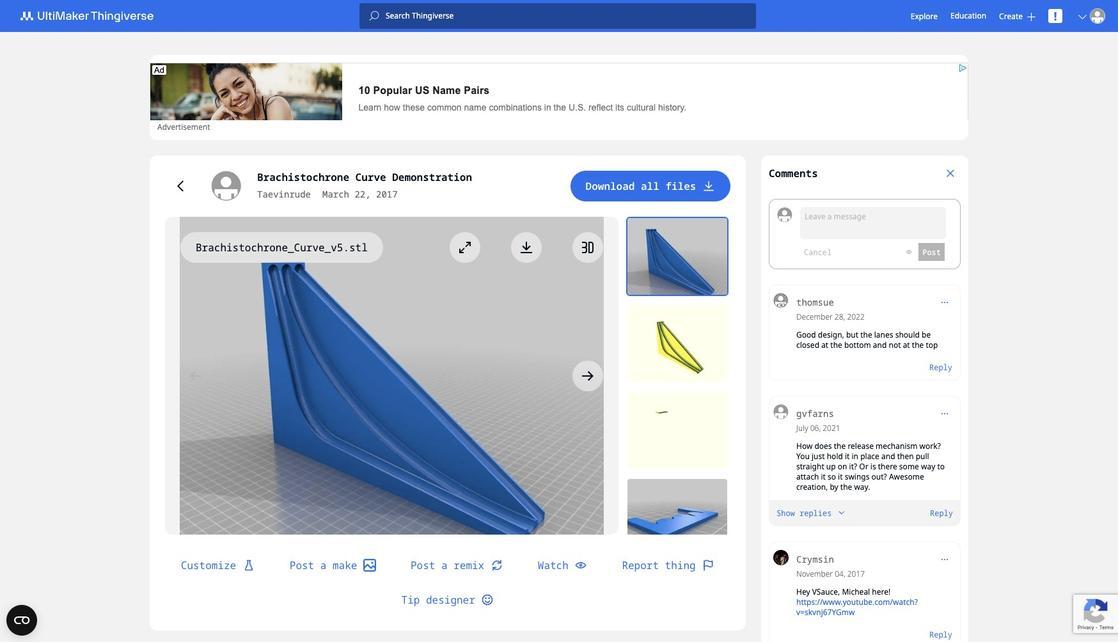 Task type: locate. For each thing, give the bounding box(es) containing it.
report
[[622, 559, 659, 573]]

2 vertical spatial reply
[[930, 630, 953, 641]]

https://www.youtube.com/watch?
[[797, 597, 918, 608]]

place
[[861, 451, 880, 462]]

2022
[[848, 312, 865, 323]]

post for post a remix
[[411, 559, 436, 573]]

28,
[[835, 312, 846, 323]]

and inside good design, but the lanes should be closed at the bottom and not at the top
[[874, 340, 887, 351]]

explore
[[911, 11, 938, 21]]

0 horizontal spatial 2017
[[376, 188, 398, 200]]

0 vertical spatial reply button
[[926, 358, 957, 376]]

0 vertical spatial 2017
[[376, 188, 398, 200]]

Leave a message text field
[[803, 210, 944, 237]]

release
[[848, 441, 874, 452]]

crymsin
[[797, 554, 835, 566]]

download all files button
[[571, 171, 731, 202]]

and left then
[[882, 451, 896, 462]]

2017 down curve
[[376, 188, 398, 200]]

gvfarns avatar image
[[774, 405, 789, 420]]

2 horizontal spatial it
[[846, 451, 850, 462]]

lanes
[[875, 330, 894, 341]]

reply for thomsue
[[930, 362, 953, 373]]

and left 'not'
[[874, 340, 887, 351]]

straight
[[797, 462, 825, 472]]

the right does
[[835, 441, 846, 452]]

avatar image
[[1091, 8, 1106, 24], [211, 171, 242, 202]]

0 horizontal spatial a
[[321, 559, 327, 573]]

at
[[822, 340, 829, 351], [904, 340, 911, 351]]

it
[[846, 451, 850, 462], [822, 472, 826, 483], [839, 472, 843, 483]]

show replies
[[777, 508, 832, 519]]

1 horizontal spatial post
[[411, 559, 436, 573]]

report thing link
[[607, 551, 730, 581]]

0 vertical spatial reply
[[930, 362, 953, 373]]

2 a from the left
[[442, 559, 448, 573]]

brachistochrone_curve_v5.stl
[[196, 241, 368, 255]]

avatar image right ! link
[[1091, 8, 1106, 24]]

carousel image representing the 3d design. either an user-provided picture or a 3d render. image
[[165, 217, 619, 535]]

2017 for november 04, 2017
[[848, 569, 866, 580]]

2017 for march 22, 2017
[[376, 188, 398, 200]]

pull
[[916, 451, 930, 462]]

explore button
[[911, 11, 938, 21]]

a left make
[[321, 559, 327, 573]]

education link
[[951, 9, 987, 23]]

vsauce,
[[813, 587, 841, 598]]

reply for crymsin
[[930, 630, 953, 641]]

education
[[951, 10, 987, 21]]

july 06, 2021
[[797, 423, 841, 434]]

a for make
[[321, 559, 327, 573]]

1 horizontal spatial 2017
[[848, 569, 866, 580]]

and
[[874, 340, 887, 351], [882, 451, 896, 462]]

awesome
[[890, 472, 925, 483]]

out?
[[872, 472, 888, 483]]

december
[[797, 312, 833, 323]]

micheal
[[843, 587, 871, 598]]

it right so
[[839, 472, 843, 483]]

reply button
[[926, 358, 957, 376], [927, 504, 958, 522], [926, 626, 957, 643]]

taevinrude
[[257, 188, 311, 200]]

good design, but the lanes should be closed at the bottom and not at the top
[[797, 330, 939, 351]]

make
[[333, 559, 357, 573]]

1 vertical spatial 2017
[[848, 569, 866, 580]]

creation,
[[797, 482, 828, 493]]

Search Thingiverse text field
[[379, 11, 757, 21]]

files
[[666, 179, 697, 193]]

march
[[323, 188, 349, 200]]

on
[[838, 462, 848, 472]]

1 vertical spatial and
[[882, 451, 896, 462]]

reply
[[930, 362, 953, 373], [931, 508, 954, 519], [930, 630, 953, 641]]

at right the closed
[[822, 340, 829, 351]]

the right but
[[861, 330, 873, 341]]

remix
[[454, 559, 485, 573]]

brachistochrone
[[257, 170, 349, 184]]

open widget image
[[6, 606, 37, 636]]

so
[[828, 472, 837, 483]]

2 thumbnail representing an image or video in the carousel image from the top
[[628, 305, 728, 382]]

0 vertical spatial and
[[874, 340, 887, 351]]

swings
[[845, 472, 870, 483]]

design,
[[819, 330, 845, 341]]

0 horizontal spatial at
[[822, 340, 829, 351]]

the right 'by'
[[841, 482, 853, 493]]

0 horizontal spatial it
[[822, 472, 826, 483]]

2 horizontal spatial post
[[923, 247, 942, 258]]

2 vertical spatial reply button
[[926, 626, 957, 643]]

demonstration
[[393, 170, 472, 184]]

create
[[1000, 11, 1024, 21]]

be
[[922, 330, 931, 341]]

replies
[[800, 508, 832, 519]]

0 horizontal spatial post
[[290, 559, 314, 573]]

hey vsauce, micheal here! https://www.youtube.com/watch? v=skvnj67ygmw
[[797, 587, 918, 618]]

should
[[896, 330, 920, 341]]

2021
[[823, 423, 841, 434]]

advertisement element
[[150, 63, 969, 165]]

brachistochrone curve demonstration
[[257, 170, 472, 184]]

but
[[847, 330, 859, 341]]

cancel
[[805, 247, 832, 258]]

tip designer button
[[386, 585, 510, 616]]

just
[[812, 451, 825, 462]]

create button
[[1000, 11, 1036, 21]]

06,
[[811, 423, 821, 434]]

march 22, 2017
[[323, 188, 398, 200]]

report thing
[[622, 559, 696, 573]]

it left so
[[822, 472, 826, 483]]

1 a from the left
[[321, 559, 327, 573]]

cancel button
[[801, 243, 836, 261]]

post a remix link
[[396, 551, 519, 581]]

1 thumbnail representing an image or video in the carousel image from the top
[[628, 218, 728, 295]]

by
[[830, 482, 839, 493]]

post inside button
[[923, 247, 942, 258]]

a
[[321, 559, 327, 573], [442, 559, 448, 573]]

1 horizontal spatial a
[[442, 559, 448, 573]]

thomsue avatar image
[[774, 293, 789, 309]]

tip designer
[[402, 594, 475, 608]]

2017 right 04,
[[848, 569, 866, 580]]

1 vertical spatial avatar image
[[211, 171, 242, 202]]

at right 'not'
[[904, 340, 911, 351]]

0 horizontal spatial avatar image
[[211, 171, 242, 202]]

is
[[871, 462, 877, 472]]

november
[[797, 569, 833, 580]]

a left remix
[[442, 559, 448, 573]]

way.
[[855, 482, 871, 493]]

crymsin avatar image
[[774, 550, 789, 566]]

0 vertical spatial avatar image
[[1091, 8, 1106, 24]]

the
[[861, 330, 873, 341], [831, 340, 843, 351], [913, 340, 925, 351], [835, 441, 846, 452], [841, 482, 853, 493]]

good
[[797, 330, 817, 341]]

thumbnail representing an image or video in the carousel image
[[628, 218, 728, 295], [628, 305, 728, 382], [628, 392, 728, 469], [628, 479, 728, 556]]

it left the in
[[846, 451, 850, 462]]

1 horizontal spatial at
[[904, 340, 911, 351]]

avatar image left taevinrude
[[211, 171, 242, 202]]



Task type: vqa. For each thing, say whether or not it's contained in the screenshot.
"Explore" button
yes



Task type: describe. For each thing, give the bounding box(es) containing it.
anna_m94 avatar image
[[778, 207, 793, 223]]

!
[[1055, 8, 1058, 24]]

gvfarns
[[797, 408, 835, 420]]

4 thumbnail representing an image or video in the carousel image from the top
[[628, 479, 728, 556]]

november 04, 2017
[[797, 569, 866, 580]]

22,
[[355, 188, 371, 200]]

here!
[[873, 587, 891, 598]]

a for remix
[[442, 559, 448, 573]]

curve
[[356, 170, 386, 184]]

attach
[[797, 472, 820, 483]]

plusicon image
[[1028, 12, 1036, 21]]

and inside how does the release mechanism work? you just hold it in place and then pull straight up on it? or is there some way to attach it so it swings out? awesome creation, by the way.
[[882, 451, 896, 462]]

04,
[[835, 569, 846, 580]]

taevinrude link
[[257, 188, 311, 202]]

search control image
[[369, 11, 379, 21]]

to
[[938, 462, 945, 472]]

post a make
[[290, 559, 357, 573]]

makerbot logo image
[[13, 8, 169, 24]]

closed
[[797, 340, 820, 351]]

mechanism
[[876, 441, 918, 452]]

how does the release mechanism work? you just hold it in place and then pull straight up on it? or is there some way to attach it so it swings out? awesome creation, by the way.
[[797, 441, 947, 493]]

reply button for crymsin
[[926, 626, 957, 643]]

it?
[[850, 462, 858, 472]]

the left top
[[913, 340, 925, 351]]

1 vertical spatial reply button
[[927, 504, 958, 522]]

post a make link
[[274, 551, 392, 581]]

! link
[[1049, 8, 1063, 24]]

july
[[797, 423, 809, 434]]

post button
[[919, 243, 945, 261]]

hey
[[797, 587, 811, 598]]

way
[[922, 462, 936, 472]]

show
[[777, 508, 796, 519]]

up
[[827, 462, 836, 472]]

work?
[[920, 441, 941, 452]]

post for post
[[923, 247, 942, 258]]

thing
[[665, 559, 696, 573]]

not
[[889, 340, 902, 351]]

1 at from the left
[[822, 340, 829, 351]]

watch
[[538, 559, 569, 573]]

or
[[860, 462, 869, 472]]

advertisement
[[157, 122, 210, 133]]

post for post a make
[[290, 559, 314, 573]]

post a remix
[[411, 559, 485, 573]]

2 at from the left
[[904, 340, 911, 351]]

1 horizontal spatial avatar image
[[1091, 8, 1106, 24]]

3 thumbnail representing an image or video in the carousel image from the top
[[628, 392, 728, 469]]

bottom
[[845, 340, 872, 351]]

download all files
[[586, 179, 697, 193]]

1 horizontal spatial it
[[839, 472, 843, 483]]

designer
[[426, 594, 475, 608]]

1 vertical spatial reply
[[931, 508, 954, 519]]

watch button
[[523, 551, 603, 581]]

v=skvnj67ygmw
[[797, 607, 855, 618]]

customize link
[[166, 551, 271, 581]]

in
[[852, 451, 859, 462]]

reply button for thomsue
[[926, 358, 957, 376]]

you
[[797, 451, 810, 462]]

customize
[[181, 559, 236, 573]]

top
[[927, 340, 939, 351]]

then
[[898, 451, 914, 462]]

does
[[815, 441, 833, 452]]

tip
[[402, 594, 420, 608]]

https://www.youtube.com/watch? v=skvnj67ygmw link
[[797, 597, 918, 618]]

how
[[797, 441, 813, 452]]

december 28, 2022
[[797, 312, 865, 323]]

all
[[641, 179, 660, 193]]

hold
[[827, 451, 844, 462]]

thomsue
[[797, 296, 835, 309]]

the left but
[[831, 340, 843, 351]]

some
[[900, 462, 920, 472]]

comments
[[769, 166, 819, 181]]

download
[[586, 179, 635, 193]]



